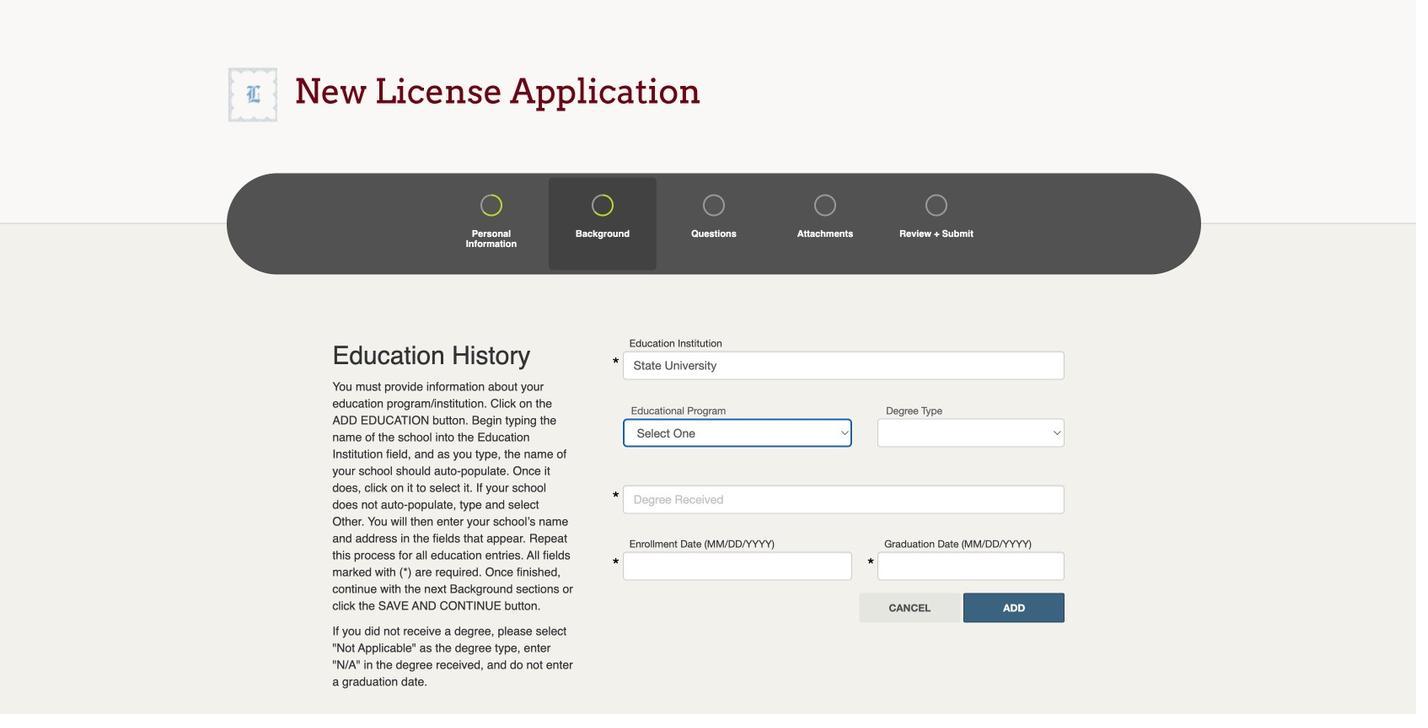 Task type: vqa. For each thing, say whether or not it's contained in the screenshot.
STAMP Image
yes



Task type: locate. For each thing, give the bounding box(es) containing it.
None text field
[[623, 351, 1065, 380]]

None text field
[[623, 485, 1065, 514], [623, 552, 852, 580], [878, 552, 1065, 580], [623, 485, 1065, 514], [623, 552, 852, 580], [878, 552, 1065, 580]]

None button
[[859, 593, 960, 623], [964, 593, 1065, 623], [859, 593, 960, 623], [964, 593, 1065, 623]]



Task type: describe. For each thing, give the bounding box(es) containing it.
stamp image
[[228, 68, 277, 122]]



